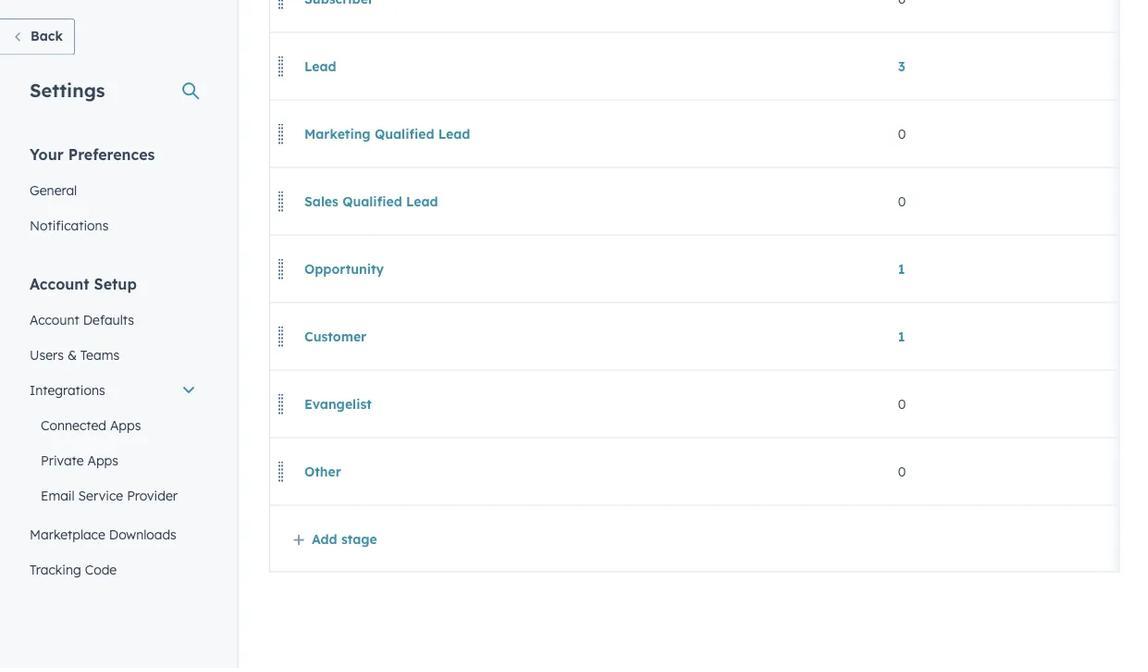 Task type: locate. For each thing, give the bounding box(es) containing it.
1
[[898, 261, 905, 277], [898, 329, 905, 345]]

0 vertical spatial 1 button
[[898, 261, 905, 277]]

users & teams
[[30, 347, 119, 363]]

notifications link
[[19, 208, 207, 243]]

qualified right sales
[[343, 193, 402, 210]]

tracking code
[[30, 561, 117, 577]]

setup
[[94, 274, 137, 293]]

integrations button
[[19, 372, 207, 408]]

1 vertical spatial 1 button
[[898, 329, 905, 345]]

general
[[30, 182, 77, 198]]

1 vertical spatial qualified
[[343, 193, 402, 210]]

2 vertical spatial lead
[[406, 193, 438, 210]]

marketplace
[[30, 526, 105, 542]]

email service provider
[[41, 487, 178, 503]]

downloads
[[109, 526, 177, 542]]

1 vertical spatial apps
[[87, 452, 118, 468]]

account for account defaults
[[30, 311, 79, 328]]

1 0 from the top
[[898, 126, 906, 142]]

connected
[[41, 417, 106, 433]]

0 vertical spatial qualified
[[375, 126, 434, 142]]

1 vertical spatial lead
[[438, 126, 470, 142]]

add
[[312, 532, 337, 548]]

2 1 button from the top
[[898, 329, 905, 345]]

2 1 from the top
[[898, 329, 905, 345]]

apps
[[110, 417, 141, 433], [87, 452, 118, 468]]

connected apps
[[41, 417, 141, 433]]

1 for customer
[[898, 329, 905, 345]]

private
[[41, 452, 84, 468]]

private apps
[[41, 452, 118, 468]]

email service provider link
[[19, 478, 207, 513]]

apps down integrations button
[[110, 417, 141, 433]]

2 account from the top
[[30, 311, 79, 328]]

private apps link
[[19, 443, 207, 478]]

3 0 from the top
[[898, 396, 906, 412]]

3
[[898, 58, 906, 75]]

1 button for opportunity
[[898, 261, 905, 277]]

stage
[[341, 532, 377, 548]]

0 vertical spatial account
[[30, 274, 89, 293]]

opportunity
[[304, 261, 384, 277]]

apps inside "connected apps" link
[[110, 417, 141, 433]]

1 vertical spatial 1
[[898, 329, 905, 345]]

marketplace downloads link
[[19, 517, 207, 552]]

customer
[[304, 328, 367, 345]]

apps inside private apps link
[[87, 452, 118, 468]]

0 vertical spatial apps
[[110, 417, 141, 433]]

account inside account defaults "link"
[[30, 311, 79, 328]]

users
[[30, 347, 64, 363]]

0
[[898, 126, 906, 142], [898, 194, 906, 210], [898, 396, 906, 412], [898, 464, 906, 480]]

3 button
[[898, 58, 906, 75]]

2 0 from the top
[[898, 194, 906, 210]]

1 account from the top
[[30, 274, 89, 293]]

qualified right the marketing
[[375, 126, 434, 142]]

lead
[[304, 58, 336, 74], [438, 126, 470, 142], [406, 193, 438, 210]]

qualified
[[375, 126, 434, 142], [343, 193, 402, 210]]

account up users
[[30, 311, 79, 328]]

preferences
[[68, 145, 155, 163]]

sales qualified lead button
[[292, 183, 450, 220]]

customer button
[[292, 318, 379, 355]]

4 0 from the top
[[898, 464, 906, 480]]

1 vertical spatial account
[[30, 311, 79, 328]]

evangelist
[[304, 396, 372, 412]]

account defaults link
[[19, 302, 207, 337]]

1 button
[[898, 261, 905, 277], [898, 329, 905, 345]]

1 button for customer
[[898, 329, 905, 345]]

notifications
[[30, 217, 109, 233]]

sales
[[304, 193, 339, 210]]

your preferences
[[30, 145, 155, 163]]

0 vertical spatial 1
[[898, 261, 905, 277]]

marketplace downloads
[[30, 526, 177, 542]]

settings
[[30, 78, 105, 101]]

provider
[[127, 487, 178, 503]]

marketing
[[304, 126, 371, 142]]

1 1 from the top
[[898, 261, 905, 277]]

apps up service
[[87, 452, 118, 468]]

account up account defaults
[[30, 274, 89, 293]]

your
[[30, 145, 64, 163]]

lead for sales qualified lead
[[406, 193, 438, 210]]

1 1 button from the top
[[898, 261, 905, 277]]

account
[[30, 274, 89, 293], [30, 311, 79, 328]]



Task type: vqa. For each thing, say whether or not it's contained in the screenshot.
onboarding.steps.sendtrackedemailingmail.title image
no



Task type: describe. For each thing, give the bounding box(es) containing it.
sales qualified lead
[[304, 193, 438, 210]]

qualified for sales
[[343, 193, 402, 210]]

code
[[85, 561, 117, 577]]

account setup
[[30, 274, 137, 293]]

your preferences element
[[19, 144, 207, 243]]

0 for sales qualified lead
[[898, 194, 906, 210]]

service
[[78, 487, 123, 503]]

marketing qualified lead button
[[292, 116, 482, 153]]

teams
[[80, 347, 119, 363]]

0 for marketing qualified lead
[[898, 126, 906, 142]]

other button
[[292, 453, 353, 490]]

account for account setup
[[30, 274, 89, 293]]

evangelist button
[[292, 386, 384, 423]]

qualified for marketing
[[375, 126, 434, 142]]

1 for opportunity
[[898, 261, 905, 277]]

0 for other
[[898, 464, 906, 480]]

users & teams link
[[19, 337, 207, 372]]

tracking
[[30, 561, 81, 577]]

0 vertical spatial lead
[[304, 58, 336, 74]]

apps for connected apps
[[110, 417, 141, 433]]

opportunity button
[[292, 251, 396, 288]]

back
[[31, 28, 63, 44]]

lead button
[[292, 48, 348, 85]]

lead for marketing qualified lead
[[438, 126, 470, 142]]

0 for evangelist
[[898, 396, 906, 412]]

apps for private apps
[[87, 452, 118, 468]]

&
[[67, 347, 77, 363]]

integrations
[[30, 382, 105, 398]]

add stage button
[[292, 532, 377, 548]]

defaults
[[83, 311, 134, 328]]

account defaults
[[30, 311, 134, 328]]

other
[[304, 464, 341, 480]]

tracking code link
[[19, 552, 207, 587]]

email
[[41, 487, 75, 503]]

general link
[[19, 173, 207, 208]]

account setup element
[[19, 273, 207, 657]]

connected apps link
[[19, 408, 207, 443]]

marketing qualified lead
[[304, 126, 470, 142]]

back link
[[0, 19, 75, 55]]

add stage
[[312, 532, 377, 548]]



